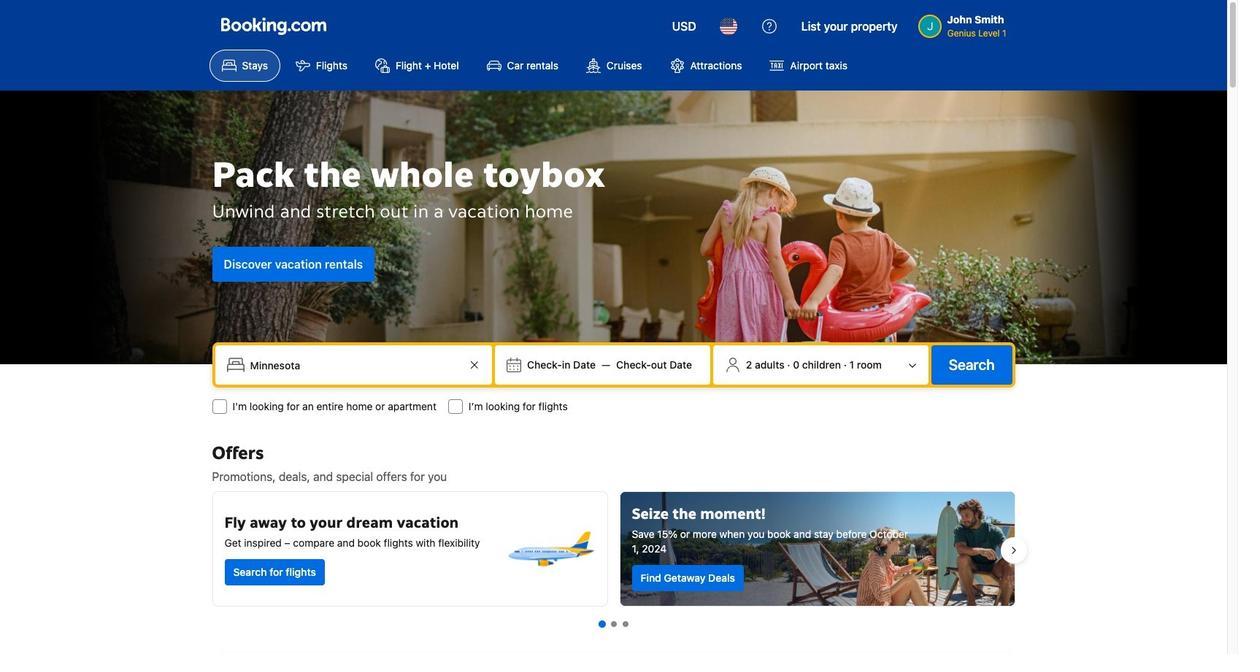 Task type: locate. For each thing, give the bounding box(es) containing it.
your account menu john smith genius level 1 element
[[919, 12, 1007, 40]]

region
[[200, 486, 1027, 616]]

Where are you going? field
[[244, 352, 466, 378]]

progress bar
[[599, 621, 629, 628]]



Task type: describe. For each thing, give the bounding box(es) containing it.
two people chatting by the pool image
[[620, 492, 1015, 606]]

booking.com image
[[221, 18, 326, 35]]

fly away to your dream vacation image
[[505, 504, 596, 595]]



Task type: vqa. For each thing, say whether or not it's contained in the screenshot.
2nd Bora
no



